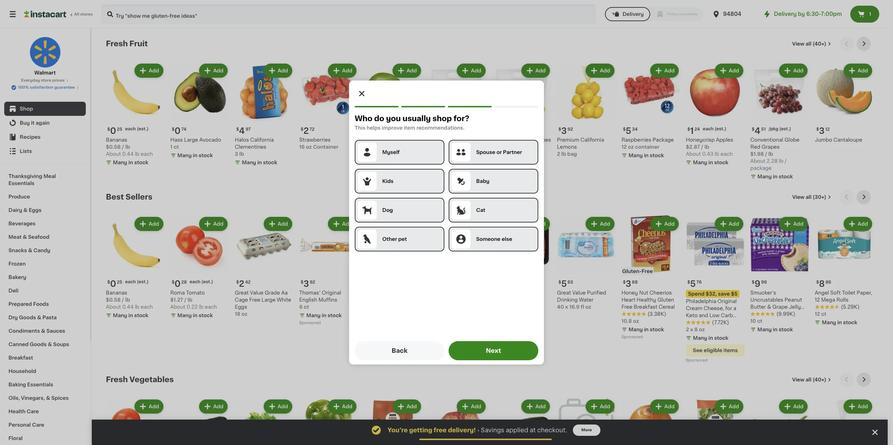 Task type: describe. For each thing, give the bounding box(es) containing it.
$ 4 51 /pkg (est.)
[[752, 127, 792, 135]]

beef chuck, ground, 80%/20% button
[[493, 215, 552, 320]]

bakery link
[[4, 271, 86, 284]]

red inside sun harvest seedless red grapes $2.18 / lb about 2.4 lb / package
[[428, 144, 439, 149]]

(30+)
[[813, 195, 827, 199]]

by
[[799, 11, 806, 17]]

heart
[[622, 298, 636, 302]]

meat & seafood link
[[4, 230, 86, 244]]

essentials inside baking essentials link
[[27, 382, 53, 387]]

grade
[[265, 290, 280, 295]]

10 ct
[[751, 319, 763, 324]]

3 inside "halos california clementines 3 lb"
[[235, 151, 238, 156]]

deli link
[[4, 284, 86, 297]]

add your shopping preferences element
[[349, 81, 544, 365]]

pet
[[399, 237, 407, 242]]

about inside 'roma tomato $1.27 / lb about 0.22 lb each'
[[170, 305, 186, 310]]

great for 2
[[235, 290, 249, 295]]

view all (30+)
[[793, 195, 827, 199]]

all for 8
[[806, 195, 812, 199]]

eggs inside great value grade aa cage free large white eggs 18 oz
[[235, 305, 247, 310]]

back
[[392, 348, 408, 354]]

1 vertical spatial x
[[691, 327, 694, 332]]

foods
[[33, 302, 49, 307]]

oils, vinegars, & spices
[[8, 396, 69, 401]]

item carousel region containing fresh vegetables
[[106, 373, 874, 445]]

each (est.) for 4
[[125, 127, 149, 131]]

honeycrisp
[[686, 137, 715, 142]]

grapes inside the green seedless grapes bag $1.98 / lb about 2.43 lb / package
[[534, 137, 552, 142]]

each inside lime 42 1 each
[[367, 144, 380, 149]]

avocado
[[199, 137, 221, 142]]

25 for 4
[[117, 127, 122, 131]]

42 inside $ 2 42
[[245, 280, 251, 284]]

all stores
[[74, 12, 93, 16]]

oz inside great value grade aa cage free large white eggs 18 oz
[[242, 312, 248, 317]]

(5.29k)
[[842, 305, 860, 310]]

1 horizontal spatial 8
[[820, 280, 825, 288]]

23
[[439, 127, 444, 131]]

uncrustables
[[751, 298, 784, 302]]

4 for $ 4 97
[[239, 127, 245, 135]]

$ 2 42
[[236, 280, 251, 288]]

thomas'
[[299, 290, 321, 295]]

1 inside lime 42 1 each
[[364, 144, 366, 149]]

product group containing 8
[[815, 215, 874, 328]]

(7.72k)
[[713, 320, 730, 325]]

baking essentials link
[[4, 378, 86, 391]]

0.44 for 2
[[122, 305, 134, 310]]

$5.72 element
[[493, 277, 552, 289]]

best
[[106, 193, 124, 201]]

oz right 10.8
[[634, 319, 640, 324]]

vegetables
[[130, 376, 174, 383]]

51
[[762, 127, 766, 131]]

spend
[[689, 292, 705, 296]]

health care link
[[4, 405, 86, 418]]

$ 5 34
[[623, 127, 638, 135]]

again
[[36, 120, 50, 125]]

$ 5 23 /pkg (est.)
[[430, 127, 470, 135]]

seedless inside sun harvest seedless red grapes $2.18 / lb about 2.4 lb / package
[[460, 137, 483, 142]]

$1.27
[[170, 298, 183, 302]]

spouse or partner
[[477, 150, 522, 155]]

everyday store prices
[[21, 78, 65, 82]]

angel
[[815, 290, 830, 295]]

$ inside the $ 5 23 /pkg (est.)
[[430, 127, 433, 131]]

thomas' original english muffins 6 ct
[[299, 290, 341, 310]]

0 horizontal spatial see eligible items button
[[364, 337, 423, 349]]

bananas for 4
[[106, 137, 127, 142]]

$ inside $ 5 34
[[623, 127, 626, 131]]

view all (40+) button for fresh vegetables
[[790, 373, 835, 387]]

$0.28 each (estimated) element
[[170, 277, 229, 289]]

5 for $ 5 63
[[562, 280, 567, 288]]

for?
[[454, 115, 470, 122]]

2 x 8 oz
[[686, 327, 705, 332]]

purified
[[587, 290, 607, 295]]

gluten-free
[[623, 269, 653, 274]]

33
[[375, 127, 380, 131]]

4 for $ 4 51 /pkg (est.)
[[755, 127, 761, 135]]

bag
[[493, 144, 503, 149]]

recipes
[[20, 135, 41, 140]]

bananas $0.58 / lb about 0.44 lb each for 2
[[106, 290, 153, 310]]

or
[[497, 150, 502, 155]]

6:30-
[[807, 11, 822, 17]]

$1.24 each (estimated) element
[[686, 124, 745, 136]]

care for health care
[[27, 409, 39, 414]]

apples
[[717, 137, 734, 142]]

each (est.) inside $0.28 each (estimated) element
[[190, 280, 213, 284]]

about inside honeycrisp apples $2.87 / lb about 0.43 lb each
[[686, 151, 702, 156]]

produce
[[8, 194, 30, 199]]

each inside 'roma tomato $1.27 / lb about 0.22 lb each'
[[205, 305, 217, 310]]

each inside honeycrisp apples $2.87 / lb about 0.43 lb each
[[721, 151, 733, 156]]

free inside great value grade aa cage free large white eggs 18 oz
[[249, 298, 260, 302]]

$5.23 per package (estimated) element
[[428, 124, 487, 136]]

free inside honey nut cheerios heart healthy gluten free breakfast cereal
[[622, 305, 633, 310]]

oz inside great value purified drinking water 40 x 16.9 fl oz
[[586, 305, 592, 310]]

3 all from the top
[[806, 377, 812, 382]]

package inside sun harvest seedless red grapes $2.18 / lb about 2.4 lb / package
[[463, 158, 484, 163]]

0.44 for 4
[[122, 151, 134, 156]]

deli
[[8, 288, 19, 293]]

lime
[[364, 137, 376, 142]]

hass
[[170, 137, 183, 142]]

service type group
[[605, 7, 704, 21]]

each (est.) for 2
[[125, 280, 149, 284]]

angel soft toilet paper, 12 mega rolls
[[815, 290, 873, 302]]

grapes inside conventional globe red grapes $1.98 / lb about 2.28 lb / package
[[762, 144, 780, 149]]

1 inside hass large avocado 1 ct
[[170, 144, 173, 149]]

$ inside $ 2 42
[[236, 280, 239, 284]]

else
[[502, 237, 513, 242]]

chuck,
[[506, 290, 523, 295]]

do
[[374, 115, 385, 122]]

original for cheese,
[[718, 299, 737, 304]]

0 horizontal spatial 8
[[695, 327, 698, 332]]

3 for jumbo cantaloupe
[[820, 127, 825, 135]]

applied
[[506, 427, 529, 433]]

92 for premium california lemons
[[568, 127, 574, 131]]

dairy & eggs link
[[4, 203, 86, 217]]

$ 8 86
[[817, 280, 832, 288]]

dry goods & pasta
[[8, 315, 57, 320]]

dog
[[383, 208, 393, 213]]

large inside hass large avocado 1 ct
[[184, 137, 198, 142]]

12 inside angel soft toilet paper, 12 mega rolls
[[815, 298, 821, 302]]

$0.25 each (estimated) element for 2
[[106, 277, 165, 289]]

dairy & eggs
[[8, 208, 41, 213]]

other
[[383, 237, 397, 242]]

$ inside "$ 0 28"
[[172, 280, 175, 284]]

6
[[299, 305, 303, 310]]

$ 0 25 for 4
[[107, 127, 122, 135]]

view for 3
[[793, 41, 805, 46]]

18
[[235, 312, 241, 317]]

lb inside premium california lemons 2 lb bag
[[562, 151, 567, 156]]

water
[[579, 298, 594, 302]]

health care
[[8, 409, 39, 414]]

personal care link
[[4, 418, 86, 432]]

about inside the green seedless grapes bag $1.98 / lb about 2.43 lb / package
[[493, 158, 508, 163]]

smucker's
[[751, 290, 777, 295]]

grapes inside sun harvest seedless red grapes $2.18 / lb about 2.4 lb / package
[[440, 144, 458, 149]]

94804 button
[[712, 4, 755, 24]]

personal
[[8, 423, 31, 427]]

1 horizontal spatial eligible
[[704, 348, 723, 353]]

delivery for delivery
[[623, 12, 644, 17]]

$ inside the $ 9 96
[[752, 280, 755, 284]]

$ inside $ 0 33
[[365, 127, 368, 131]]

& inside smucker's uncrustables peanut butter & grape jelly sandwich
[[768, 305, 772, 310]]

instacart logo image
[[24, 10, 66, 18]]

peanut
[[785, 298, 803, 302]]

$32,
[[706, 292, 717, 296]]

(est.) inside $ 4 51 /pkg (est.)
[[780, 127, 792, 131]]

80%/20%
[[493, 298, 517, 302]]

$ inside $ 3 68
[[623, 280, 626, 284]]

(40+) for fresh vegetables
[[813, 377, 827, 382]]

28
[[181, 280, 187, 284]]

/pkg for 4
[[769, 127, 779, 131]]

(40+) for fresh fruit
[[813, 41, 827, 46]]

42 inside lime 42 1 each
[[377, 137, 384, 142]]

fresh for fresh fruit
[[106, 40, 128, 47]]

(est.) inside the $ 5 23 /pkg (est.)
[[458, 127, 470, 131]]

conventional
[[751, 137, 784, 142]]

$ 3 92 for premium california lemons
[[559, 127, 574, 135]]

$ inside "$ 5 76"
[[688, 280, 691, 284]]

3 for honey nut cheerios heart healthy gluten free breakfast cereal
[[626, 280, 632, 288]]

$ inside '$ 2 72'
[[301, 127, 304, 131]]

oz inside the raspberries package 12 oz container
[[628, 144, 634, 149]]

2 up the cage
[[239, 280, 245, 288]]

16.9
[[570, 305, 580, 310]]

ct right 10
[[758, 319, 763, 324]]

2.43
[[509, 158, 520, 163]]

/pkg for 5
[[447, 127, 457, 131]]

red inside conventional globe red grapes $1.98 / lb about 2.28 lb / package
[[751, 144, 761, 149]]

68
[[632, 280, 638, 284]]

2 horizontal spatial free
[[642, 269, 653, 274]]

next button
[[449, 341, 539, 360]]

great for 5
[[557, 290, 571, 295]]

3 for premium california lemons
[[562, 127, 567, 135]]

value for 5
[[573, 290, 586, 295]]

snacks & candy
[[8, 248, 50, 253]]

63
[[568, 280, 574, 284]]

all for 3
[[806, 41, 812, 46]]

$ 3 12
[[817, 127, 830, 135]]

delivery button
[[605, 7, 651, 21]]

2 item carousel region from the top
[[106, 190, 874, 367]]

breakfast inside honey nut cheerios heart healthy gluten free breakfast cereal
[[634, 305, 658, 310]]

96
[[762, 280, 768, 284]]

essentials inside thanksgiving meal essentials
[[8, 181, 34, 186]]

it
[[31, 120, 34, 125]]

large inside great value grade aa cage free large white eggs 18 oz
[[262, 298, 276, 302]]

main content containing 0
[[92, 28, 888, 445]]



Task type: locate. For each thing, give the bounding box(es) containing it.
jumbo
[[815, 137, 833, 142]]

delivery by 6:30-7:00pm
[[775, 11, 843, 17]]

dairy
[[8, 208, 22, 213]]

fresh left vegetables
[[106, 376, 128, 383]]

view all (40+) for vegetables
[[793, 377, 827, 382]]

oz right 18
[[242, 312, 248, 317]]

0 horizontal spatial $ 3 92
[[301, 280, 316, 288]]

2 0.44 from the top
[[122, 305, 134, 310]]

grapes
[[534, 137, 552, 142], [762, 144, 780, 149], [440, 144, 458, 149]]

25 for 2
[[117, 280, 122, 284]]

who do you usually shop for? this helps improve item recommendations.
[[355, 115, 470, 130]]

1 inside product group
[[691, 127, 694, 135]]

1 horizontal spatial free
[[622, 305, 633, 310]]

2 vertical spatial free
[[622, 305, 633, 310]]

original up muffins
[[322, 290, 341, 295]]

1 item carousel region from the top
[[106, 37, 874, 184]]

1 horizontal spatial great
[[557, 290, 571, 295]]

0 horizontal spatial grapes
[[440, 144, 458, 149]]

0 vertical spatial view all (40+) button
[[790, 37, 835, 51]]

5
[[433, 127, 438, 135], [626, 127, 632, 135], [562, 280, 567, 288], [691, 280, 696, 288]]

$ inside $ 4 51 /pkg (est.)
[[752, 127, 755, 131]]

1 view all (40+) from the top
[[793, 41, 827, 46]]

container
[[636, 144, 660, 149]]

free up nut
[[642, 269, 653, 274]]

0 horizontal spatial free
[[249, 298, 260, 302]]

frozen link
[[4, 257, 86, 271]]

2 fresh from the top
[[106, 376, 128, 383]]

sponsored badge image down 6
[[299, 321, 321, 325]]

tomato
[[186, 290, 205, 295]]

store
[[41, 78, 51, 82]]

(est.) inside $0.28 each (estimated) element
[[202, 280, 213, 284]]

1 horizontal spatial x
[[691, 327, 694, 332]]

0 horizontal spatial 4
[[239, 127, 245, 135]]

gluten-
[[623, 269, 642, 274]]

fresh left fruit
[[106, 40, 128, 47]]

0 horizontal spatial see
[[371, 341, 381, 346]]

sponsored badge image
[[299, 321, 321, 325], [622, 335, 643, 339], [686, 358, 708, 363]]

1 button
[[851, 6, 880, 23]]

100% satisfaction guarantee button
[[11, 83, 79, 90]]

5 left 23 at the top of page
[[433, 127, 438, 135]]

1 horizontal spatial eggs
[[235, 305, 247, 310]]

0 vertical spatial $0.25 each (estimated) element
[[106, 124, 165, 136]]

for
[[726, 306, 733, 311]]

4
[[755, 127, 761, 135], [239, 127, 245, 135]]

1 25 from the top
[[117, 127, 122, 131]]

& right dairy
[[23, 208, 28, 213]]

1 $0.25 each (estimated) element from the top
[[106, 124, 165, 136]]

floral link
[[4, 432, 86, 445]]

0 horizontal spatial eligible
[[382, 341, 400, 346]]

5 for $ 5 76
[[691, 280, 696, 288]]

0 vertical spatial eggs
[[29, 208, 41, 213]]

package down 2.28
[[751, 166, 772, 170]]

$ inside $ 4 97
[[236, 127, 239, 131]]

1 vertical spatial 8
[[695, 327, 698, 332]]

shop
[[20, 106, 33, 111]]

1 horizontal spatial $1.98
[[751, 151, 765, 156]]

2 all from the top
[[806, 195, 812, 199]]

3 up thomas'
[[304, 280, 309, 288]]

california for premium california lemons 2 lb bag
[[581, 137, 605, 142]]

3 up 'premium'
[[562, 127, 567, 135]]

package down 2.43 at the right top of the page
[[493, 166, 514, 170]]

original inside philadelphia original cream cheese, for a keto and low carb lifestyle
[[718, 299, 737, 304]]

breakfast inside breakfast link
[[8, 355, 33, 360]]

california inside premium california lemons 2 lb bag
[[581, 137, 605, 142]]

1 vertical spatial breakfast
[[8, 355, 33, 360]]

$ 5 63
[[559, 280, 574, 288]]

/ inside honeycrisp apples $2.87 / lb about 0.43 lb each
[[702, 144, 704, 149]]

paper,
[[857, 290, 873, 295]]

butter
[[751, 305, 767, 310]]

package for about 2.43 lb / package
[[493, 166, 514, 170]]

1 vertical spatial bananas
[[106, 290, 127, 295]]

12 inside $ 3 12
[[826, 127, 830, 131]]

sun harvest seedless red grapes $2.18 / lb about 2.4 lb / package
[[428, 137, 484, 163]]

carb
[[721, 313, 734, 318]]

1 horizontal spatial see
[[693, 348, 703, 353]]

1 0.44 from the top
[[122, 151, 134, 156]]

& left pasta in the left of the page
[[37, 315, 41, 320]]

3 for thomas' original english muffins
[[304, 280, 309, 288]]

2 vertical spatial item carousel region
[[106, 373, 874, 445]]

beef chuck, ground, 80%/20%
[[493, 290, 544, 302]]

2 red from the left
[[428, 144, 439, 149]]

ct right 6
[[304, 305, 309, 310]]

1 horizontal spatial large
[[262, 298, 276, 302]]

items up back
[[402, 341, 416, 346]]

view all (30+) button
[[790, 190, 835, 204]]

oz right 16
[[306, 144, 312, 149]]

care down vinegars,
[[27, 409, 39, 414]]

$ 3 92 up thomas'
[[301, 280, 316, 288]]

1 (40+) from the top
[[813, 41, 827, 46]]

breakfast
[[634, 305, 658, 310], [8, 355, 33, 360]]

1 horizontal spatial california
[[581, 137, 605, 142]]

breakfast down healthy
[[634, 305, 658, 310]]

california inside "halos california clementines 3 lb"
[[250, 137, 274, 142]]

california for halos california clementines 3 lb
[[250, 137, 274, 142]]

walmart logo image
[[29, 37, 61, 68]]

2 vertical spatial all
[[806, 377, 812, 382]]

1 $0.58 from the top
[[106, 144, 121, 149]]

1 view from the top
[[793, 41, 805, 46]]

(est.) inside $ 1 24 each (est.)
[[715, 127, 727, 131]]

bananas $0.58 / lb about 0.44 lb each for 4
[[106, 137, 153, 156]]

0 vertical spatial bananas $0.58 / lb about 0.44 lb each
[[106, 137, 153, 156]]

eggs down the cage
[[235, 305, 247, 310]]

/pkg inside $ 4 51 /pkg (est.)
[[769, 127, 779, 131]]

5 for $ 5 23 /pkg (est.)
[[433, 127, 438, 135]]

view all (40+) for fruit
[[793, 41, 827, 46]]

clementines
[[235, 144, 267, 149]]

seedless inside the green seedless grapes bag $1.98 / lb about 2.43 lb / package
[[510, 137, 532, 142]]

about inside sun harvest seedless red grapes $2.18 / lb about 2.4 lb / package
[[428, 158, 444, 163]]

large down grade
[[262, 298, 276, 302]]

lb inside "halos california clementines 3 lb"
[[239, 151, 244, 156]]

92 for thomas' original english muffins
[[310, 280, 316, 284]]

$1.98 inside the green seedless grapes bag $1.98 / lb about 2.43 lb / package
[[493, 151, 507, 156]]

1 horizontal spatial breakfast
[[634, 305, 658, 310]]

/pkg right 51
[[769, 127, 779, 131]]

snacks & candy link
[[4, 244, 86, 257]]

keto
[[686, 313, 698, 318]]

1 $ 0 25 from the top
[[107, 127, 122, 135]]

free right the cage
[[249, 298, 260, 302]]

see eligible items up back
[[371, 341, 416, 346]]

(9.99k)
[[777, 312, 796, 317]]

globe
[[785, 137, 800, 142]]

$ 3 92 up 'premium'
[[559, 127, 574, 135]]

0 vertical spatial 92
[[568, 127, 574, 131]]

1 vertical spatial 25
[[117, 280, 122, 284]]

eggs up beverages link
[[29, 208, 41, 213]]

$4.51 per package (estimated) element
[[751, 124, 810, 136]]

2 25 from the top
[[117, 280, 122, 284]]

3 up jumbo
[[820, 127, 825, 135]]

1 vertical spatial 42
[[245, 280, 251, 284]]

lime 42 1 each
[[364, 137, 384, 149]]

$ 3 92
[[559, 127, 574, 135], [301, 280, 316, 288]]

5 left '34'
[[626, 127, 632, 135]]

$ inside $ 8 86
[[817, 280, 820, 284]]

value up 'water'
[[573, 290, 586, 295]]

bananas for 2
[[106, 290, 127, 295]]

getting
[[409, 427, 433, 433]]

1 /pkg from the left
[[769, 127, 779, 131]]

1 vertical spatial view all (40+)
[[793, 377, 827, 382]]

/pkg inside the $ 5 23 /pkg (est.)
[[447, 127, 457, 131]]

4 left 51
[[755, 127, 761, 135]]

1 fresh from the top
[[106, 40, 128, 47]]

cantaloupe
[[834, 137, 863, 142]]

sauces
[[46, 329, 65, 333]]

& left sauces
[[41, 329, 45, 333]]

1 california from the left
[[581, 137, 605, 142]]

$ inside the $ 0 74
[[172, 127, 175, 131]]

5 left 63
[[562, 280, 567, 288]]

and
[[699, 313, 709, 318]]

0 vertical spatial sponsored badge image
[[299, 321, 321, 325]]

original for muffins
[[322, 290, 341, 295]]

guarantee
[[54, 85, 75, 89]]

0 vertical spatial $0.58
[[106, 144, 121, 149]]

green seedless grapes bag $1.98 / lb about 2.43 lb / package
[[493, 137, 552, 170]]

2 down the lemons
[[557, 151, 561, 156]]

1 vertical spatial see
[[693, 348, 703, 353]]

0 vertical spatial all
[[806, 41, 812, 46]]

main content
[[92, 28, 888, 445]]

0 horizontal spatial x
[[566, 305, 569, 310]]

2 great from the left
[[235, 290, 249, 295]]

2 view from the top
[[793, 195, 805, 199]]

oz inside strawberries 16 oz container
[[306, 144, 312, 149]]

0 vertical spatial $ 0 25
[[107, 127, 122, 135]]

conventional globe red grapes $1.98 / lb about 2.28 lb / package
[[751, 137, 800, 170]]

view all (40+) button for fresh fruit
[[790, 37, 835, 51]]

helps
[[367, 125, 381, 130]]

goods down prepared foods
[[19, 315, 36, 320]]

meat
[[8, 235, 22, 240]]

ct down hass
[[174, 144, 179, 149]]

0
[[110, 127, 116, 135], [175, 127, 181, 135], [368, 127, 374, 135], [110, 280, 116, 288], [175, 280, 181, 288]]

2 vertical spatial sponsored badge image
[[686, 358, 708, 363]]

97
[[246, 127, 251, 131]]

1 vertical spatial view
[[793, 195, 805, 199]]

0.22
[[187, 305, 198, 310]]

breakfast up the household
[[8, 355, 33, 360]]

$0.25 each (estimated) element
[[106, 124, 165, 136], [106, 277, 165, 289]]

8 left 86 at the bottom right of page
[[820, 280, 825, 288]]

item carousel region
[[106, 37, 874, 184], [106, 190, 874, 367], [106, 373, 874, 445]]

seedless down $5.23 per package (estimated) 'element'
[[460, 137, 483, 142]]

& left "spices"
[[46, 396, 50, 401]]

1 vertical spatial eggs
[[235, 305, 247, 310]]

about inside conventional globe red grapes $1.98 / lb about 2.28 lb / package
[[751, 158, 766, 163]]

1 horizontal spatial delivery
[[775, 11, 797, 17]]

0 vertical spatial (40+)
[[813, 41, 827, 46]]

& left candy
[[28, 248, 32, 253]]

1 vertical spatial $0.58
[[106, 298, 121, 302]]

low
[[710, 313, 720, 318]]

10
[[751, 319, 757, 324]]

goods down condiments & sauces
[[30, 342, 47, 347]]

goods inside canned goods & soups link
[[30, 342, 47, 347]]

1 horizontal spatial seedless
[[510, 137, 532, 142]]

x inside great value purified drinking water 40 x 16.9 fl oz
[[566, 305, 569, 310]]

essentials down thanksgiving
[[8, 181, 34, 186]]

0 vertical spatial care
[[27, 409, 39, 414]]

1 vertical spatial $ 3 92
[[301, 280, 316, 288]]

x down lifestyle
[[691, 327, 694, 332]]

(40+)
[[813, 41, 827, 46], [813, 377, 827, 382]]

1 great from the left
[[557, 290, 571, 295]]

$1.98 for bag
[[493, 151, 507, 156]]

2 inside premium california lemons 2 lb bag
[[557, 151, 561, 156]]

12 inside the raspberries package 12 oz container
[[622, 144, 627, 149]]

oz down raspberries
[[628, 144, 634, 149]]

5 inside 'element'
[[433, 127, 438, 135]]

1 vertical spatial large
[[262, 298, 276, 302]]

1 horizontal spatial original
[[718, 299, 737, 304]]

2 horizontal spatial grapes
[[762, 144, 780, 149]]

5 for $ 5 34
[[626, 127, 632, 135]]

1 horizontal spatial package
[[493, 166, 514, 170]]

view inside popup button
[[793, 195, 805, 199]]

oz down lifestyle
[[700, 327, 705, 332]]

2 /pkg from the left
[[447, 127, 457, 131]]

0 horizontal spatial 42
[[245, 280, 251, 284]]

/pkg right 23 at the top of page
[[447, 127, 457, 131]]

lists
[[20, 149, 32, 154]]

goods inside dry goods & pasta link
[[19, 315, 36, 320]]

$1.98 inside conventional globe red grapes $1.98 / lb about 2.28 lb / package
[[751, 151, 765, 156]]

3 view from the top
[[793, 377, 805, 382]]

usually
[[403, 115, 431, 122]]

& down uncrustables
[[768, 305, 772, 310]]

92 up 'premium'
[[568, 127, 574, 131]]

1 horizontal spatial red
[[751, 144, 761, 149]]

stock
[[199, 153, 213, 158], [392, 153, 407, 158], [650, 153, 665, 158], [134, 160, 149, 165], [715, 160, 729, 165], [263, 160, 278, 165], [457, 167, 471, 172], [521, 174, 536, 179], [779, 174, 794, 179], [134, 313, 149, 318], [199, 313, 213, 318], [328, 313, 342, 318], [844, 320, 858, 325], [779, 327, 794, 332], [650, 327, 665, 332], [715, 336, 729, 341]]

large
[[184, 137, 198, 142], [262, 298, 276, 302]]

1 vertical spatial all
[[806, 195, 812, 199]]

2 $0.58 from the top
[[106, 298, 121, 302]]

fresh vegetables
[[106, 376, 174, 383]]

0 vertical spatial see
[[371, 341, 381, 346]]

package inside the green seedless grapes bag $1.98 / lb about 2.43 lb / package
[[493, 166, 514, 170]]

0 vertical spatial see eligible items
[[371, 341, 416, 346]]

each inside $ 1 24 each (est.)
[[703, 127, 714, 131]]

goods
[[19, 315, 36, 320], [30, 342, 47, 347]]

snacks
[[8, 248, 27, 253]]

24
[[695, 127, 701, 131]]

ct inside hass large avocado 1 ct
[[174, 144, 179, 149]]

eligible up back
[[382, 341, 400, 346]]

1 value from the left
[[573, 290, 586, 295]]

great up drinking
[[557, 290, 571, 295]]

care up floral link
[[32, 423, 44, 427]]

large down 74
[[184, 137, 198, 142]]

1 view all (40+) button from the top
[[790, 37, 835, 51]]

0 vertical spatial breakfast
[[634, 305, 658, 310]]

see for the right see eligible items button
[[693, 348, 703, 353]]

beverages link
[[4, 217, 86, 230]]

sponsored badge image down "10.8 oz"
[[622, 335, 643, 339]]

great inside great value grade aa cage free large white eggs 18 oz
[[235, 290, 249, 295]]

1 vertical spatial goods
[[30, 342, 47, 347]]

1 vertical spatial original
[[718, 299, 737, 304]]

about
[[106, 151, 121, 156], [686, 151, 702, 156], [493, 158, 508, 163], [751, 158, 766, 163], [428, 158, 444, 163], [106, 305, 121, 310], [170, 305, 186, 310]]

94804
[[724, 11, 742, 17]]

/ inside 'roma tomato $1.27 / lb about 0.22 lb each'
[[184, 298, 187, 302]]

california up clementines
[[250, 137, 274, 142]]

1 horizontal spatial $ 3 92
[[559, 127, 574, 135]]

household
[[8, 369, 36, 374]]

2 seedless from the left
[[460, 137, 483, 142]]

product group containing 9
[[751, 215, 810, 335]]

value inside great value grade aa cage free large white eggs 18 oz
[[250, 290, 264, 295]]

3 item carousel region from the top
[[106, 373, 874, 445]]

1 vertical spatial eligible
[[704, 348, 723, 353]]

$ 3 92 for thomas' original english muffins
[[301, 280, 316, 288]]

1 vertical spatial fresh
[[106, 376, 128, 383]]

2 $ 0 25 from the top
[[107, 280, 122, 288]]

& left soups
[[48, 342, 52, 347]]

see eligible items down (7.72k) on the right of page
[[693, 348, 738, 353]]

2 left 72
[[304, 127, 309, 135]]

3 down halos
[[235, 151, 238, 156]]

0 horizontal spatial great
[[235, 290, 249, 295]]

$ inside $ 1 24 each (est.)
[[688, 127, 691, 131]]

1 4 from the left
[[755, 127, 761, 135]]

red down conventional
[[751, 144, 761, 149]]

0 vertical spatial 8
[[820, 280, 825, 288]]

fruit
[[130, 40, 148, 47]]

1 inside "button"
[[870, 12, 872, 17]]

1 bananas $0.58 / lb about 0.44 lb each from the top
[[106, 137, 153, 156]]

$1.98 down 'bag'
[[493, 151, 507, 156]]

treatment tracker modal dialog
[[92, 420, 888, 445]]

0 horizontal spatial package
[[463, 158, 484, 163]]

all inside popup button
[[806, 195, 812, 199]]

92 up thomas'
[[310, 280, 316, 284]]

$0.58 for 2
[[106, 298, 121, 302]]

1 horizontal spatial 4
[[755, 127, 761, 135]]

2 $0.25 each (estimated) element from the top
[[106, 277, 165, 289]]

product group
[[106, 62, 165, 167], [170, 62, 229, 160], [235, 62, 294, 167], [299, 62, 358, 150], [364, 62, 423, 160], [428, 62, 487, 174], [493, 62, 552, 181], [557, 62, 616, 157], [622, 62, 681, 160], [686, 62, 745, 167], [751, 62, 810, 181], [815, 62, 874, 143], [106, 215, 165, 320], [170, 215, 229, 320], [235, 215, 294, 318], [299, 215, 358, 327], [364, 215, 423, 357], [428, 215, 487, 328], [493, 215, 552, 320], [557, 215, 616, 311], [622, 215, 681, 341], [686, 215, 745, 364], [751, 215, 810, 335], [815, 215, 874, 328], [106, 398, 165, 445], [170, 398, 229, 445], [235, 398, 294, 445], [299, 398, 358, 445], [364, 398, 423, 445], [428, 398, 487, 445], [493, 398, 552, 445], [557, 398, 616, 445], [622, 398, 681, 445], [686, 398, 745, 445], [751, 398, 810, 445], [815, 398, 874, 445]]

2 horizontal spatial sponsored badge image
[[686, 358, 708, 363]]

care for personal care
[[32, 423, 44, 427]]

value for 2
[[250, 290, 264, 295]]

grapes down harvest
[[440, 144, 458, 149]]

ct down mega
[[822, 312, 827, 317]]

0 vertical spatial 0.44
[[122, 151, 134, 156]]

0 vertical spatial x
[[566, 305, 569, 310]]

original inside thomas' original english muffins 6 ct
[[322, 290, 341, 295]]

x right the "40" at right
[[566, 305, 569, 310]]

$ 2 72
[[301, 127, 315, 135]]

1 red from the left
[[751, 144, 761, 149]]

package inside conventional globe red grapes $1.98 / lb about 2.28 lb / package
[[751, 166, 772, 170]]

essentials up the oils, vinegars, & spices
[[27, 382, 53, 387]]

0 horizontal spatial original
[[322, 290, 341, 295]]

1 all from the top
[[806, 41, 812, 46]]

honeycrisp apples $2.87 / lb about 0.43 lb each
[[686, 137, 734, 156]]

1 vertical spatial free
[[249, 298, 260, 302]]

see for left see eligible items button
[[371, 341, 381, 346]]

1 $1.98 from the left
[[493, 151, 507, 156]]

grapes down conventional
[[762, 144, 780, 149]]

0 horizontal spatial delivery
[[623, 12, 644, 17]]

2 bananas $0.58 / lb about 0.44 lb each from the top
[[106, 290, 153, 310]]

hass large avocado 1 ct
[[170, 137, 221, 149]]

great inside great value purified drinking water 40 x 16.9 fl oz
[[557, 290, 571, 295]]

0 vertical spatial eligible
[[382, 341, 400, 346]]

sponsored badge image for $ 3 92
[[299, 321, 321, 325]]

2 view all (40+) button from the top
[[790, 373, 835, 387]]

view for 8
[[793, 195, 805, 199]]

0 vertical spatial goods
[[19, 315, 36, 320]]

42 up the cage
[[245, 280, 251, 284]]

1 horizontal spatial items
[[724, 348, 738, 353]]

$ inside $ 5 63
[[559, 280, 562, 284]]

household link
[[4, 365, 86, 378]]

2 $1.98 from the left
[[751, 151, 765, 156]]

mega
[[822, 298, 836, 302]]

eligible down the 2 x 8 oz
[[704, 348, 723, 353]]

$1.98 down conventional
[[751, 151, 765, 156]]

great up the cage
[[235, 290, 249, 295]]

0 horizontal spatial items
[[402, 341, 416, 346]]

package down spouse
[[463, 158, 484, 163]]

seedless down $4.81 per package (estimated) element
[[510, 137, 532, 142]]

2 value from the left
[[250, 290, 264, 295]]

package for about 2.28 lb / package
[[751, 166, 772, 170]]

1 seedless from the left
[[510, 137, 532, 142]]

delivery inside button
[[623, 12, 644, 17]]

1 horizontal spatial see eligible items button
[[686, 344, 745, 357]]

0 horizontal spatial /pkg
[[447, 127, 457, 131]]

oz right fl
[[586, 305, 592, 310]]

2 down lifestyle
[[686, 327, 690, 332]]

meal
[[44, 174, 56, 179]]

$0.25 each (estimated) element for 4
[[106, 124, 165, 136]]

$ 0 25 for 2
[[107, 280, 122, 288]]

buy it again link
[[4, 116, 86, 130]]

1 vertical spatial $ 0 25
[[107, 280, 122, 288]]

california right 'premium'
[[581, 137, 605, 142]]

original up for
[[718, 299, 737, 304]]

0 horizontal spatial seedless
[[460, 137, 483, 142]]

0 horizontal spatial see eligible items
[[371, 341, 416, 346]]

0 vertical spatial free
[[642, 269, 653, 274]]

0 vertical spatial $ 3 92
[[559, 127, 574, 135]]

4 left 97
[[239, 127, 245, 135]]

prepared
[[8, 302, 32, 307]]

delivery for delivery by 6:30-7:00pm
[[775, 11, 797, 17]]

sponsored badge image down the 2 x 8 oz
[[686, 358, 708, 363]]

goods for canned
[[30, 342, 47, 347]]

1 vertical spatial care
[[32, 423, 44, 427]]

2 (40+) from the top
[[813, 377, 827, 382]]

items down (7.72k) on the right of page
[[724, 348, 738, 353]]

cage
[[235, 298, 248, 302]]

1 vertical spatial sponsored badge image
[[622, 335, 643, 339]]

0 horizontal spatial eggs
[[29, 208, 41, 213]]

pasta
[[42, 315, 57, 320]]

ground,
[[524, 290, 544, 295]]

0 vertical spatial essentials
[[8, 181, 34, 186]]

walmart link
[[29, 37, 61, 76]]

& right meat
[[23, 235, 27, 240]]

1 horizontal spatial /pkg
[[769, 127, 779, 131]]

ct inside thomas' original english muffins 6 ct
[[304, 305, 309, 310]]

2 vertical spatial view
[[793, 377, 805, 382]]

2 view all (40+) from the top
[[793, 377, 827, 382]]

1 vertical spatial bananas $0.58 / lb about 0.44 lb each
[[106, 290, 153, 310]]

0 vertical spatial view
[[793, 41, 805, 46]]

1 vertical spatial see eligible items
[[693, 348, 738, 353]]

5 left 76 on the right of the page
[[691, 280, 696, 288]]

0 horizontal spatial red
[[428, 144, 439, 149]]

0 horizontal spatial california
[[250, 137, 274, 142]]

None search field
[[101, 4, 596, 24]]

grapes down $4.81 per package (estimated) element
[[534, 137, 552, 142]]

rolls
[[837, 298, 849, 302]]

42 right lime
[[377, 137, 384, 142]]

0 vertical spatial bananas
[[106, 137, 127, 142]]

1 vertical spatial 92
[[310, 280, 316, 284]]

$ inside $ 3 12
[[817, 127, 820, 131]]

8 down lifestyle
[[695, 327, 698, 332]]

goods for dry
[[19, 315, 36, 320]]

fresh for fresh vegetables
[[106, 376, 128, 383]]

3 left 68
[[626, 280, 632, 288]]

health
[[8, 409, 25, 414]]

value inside great value purified drinking water 40 x 16.9 fl oz
[[573, 290, 586, 295]]

2 4 from the left
[[239, 127, 245, 135]]

shop link
[[4, 102, 86, 116]]

1 vertical spatial view all (40+) button
[[790, 373, 835, 387]]

$0.58 for 4
[[106, 144, 121, 149]]

canned goods & soups
[[8, 342, 69, 347]]

0 vertical spatial view all (40+)
[[793, 41, 827, 46]]

free down heart
[[622, 305, 633, 310]]

roma
[[170, 290, 185, 295]]

0 vertical spatial 25
[[117, 127, 122, 131]]

$1.98 for grapes
[[751, 151, 765, 156]]

value left grade
[[250, 290, 264, 295]]

1 bananas from the top
[[106, 137, 127, 142]]

satisfaction
[[30, 85, 53, 89]]

sponsored badge image for $ 3 68
[[622, 335, 643, 339]]

$4.81 per package (estimated) element
[[493, 124, 552, 136]]

2 bananas from the top
[[106, 290, 127, 295]]

product group containing 1
[[686, 62, 745, 167]]

soft
[[831, 290, 841, 295]]

red down sun
[[428, 144, 439, 149]]

0 horizontal spatial value
[[250, 290, 264, 295]]

2 california from the left
[[250, 137, 274, 142]]

vinegars,
[[21, 396, 45, 401]]



Task type: vqa. For each thing, say whether or not it's contained in the screenshot.


